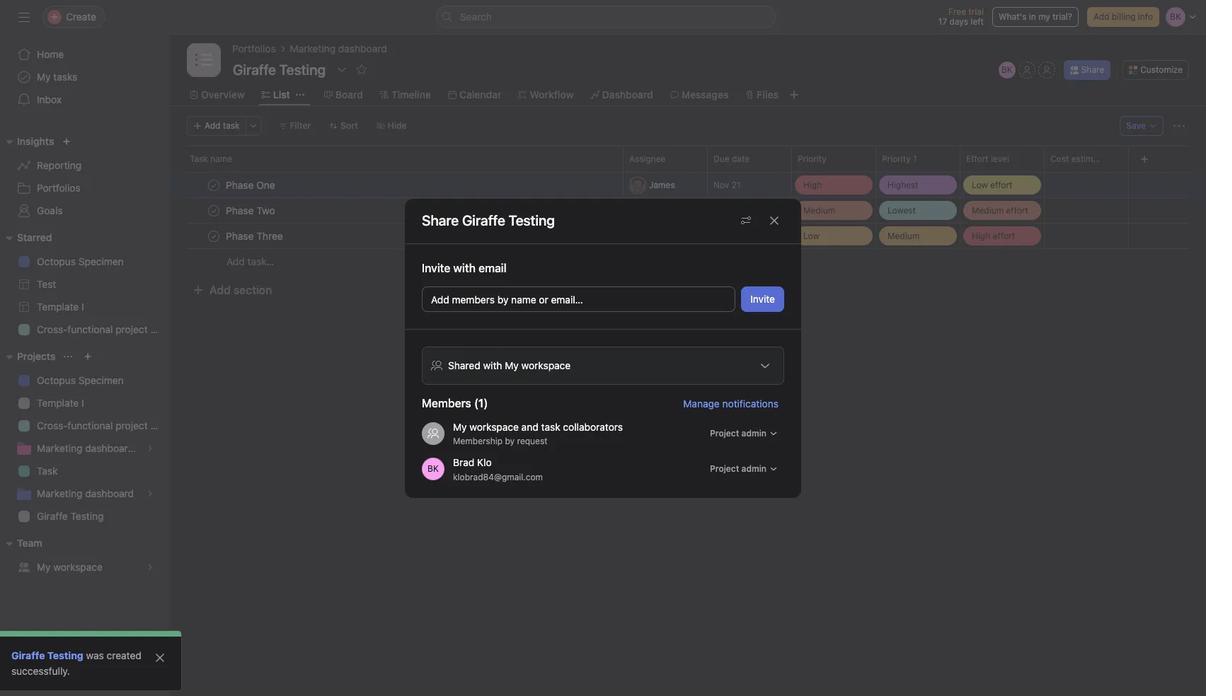Task type: locate. For each thing, give the bounding box(es) containing it.
admin for brad klo
[[742, 463, 767, 474]]

1 project from the top
[[116, 323, 148, 336]]

trial?
[[1053, 11, 1072, 22]]

0 vertical spatial testing
[[70, 510, 104, 522]]

projects element
[[0, 344, 170, 531]]

specimen up dashboards
[[78, 374, 124, 386]]

1 vertical spatial task
[[37, 465, 58, 477]]

completed checkbox for "phase two" text box
[[205, 202, 222, 219]]

1 vertical spatial plan
[[150, 420, 170, 432]]

portfolios down the reporting
[[37, 182, 80, 194]]

functional inside the projects element
[[67, 420, 113, 432]]

marketing dashboard down 'task' 'link' on the bottom left of page
[[37, 488, 134, 500]]

add
[[1094, 11, 1109, 22], [205, 120, 220, 131], [227, 256, 245, 268], [210, 284, 231, 297], [431, 293, 449, 305]]

list
[[273, 88, 290, 101]]

1 functional from the top
[[67, 323, 113, 336]]

2 vertical spatial marketing
[[37, 488, 82, 500]]

created
[[107, 650, 141, 662]]

section
[[233, 284, 272, 297]]

1 admin from the top
[[742, 428, 767, 438]]

0 vertical spatial name
[[210, 154, 232, 164]]

octopus specimen link for test
[[8, 251, 161, 273]]

task for task
[[37, 465, 58, 477]]

dashboard down 'task' 'link' on the bottom left of page
[[85, 488, 134, 500]]

0 horizontal spatial invite
[[40, 672, 65, 684]]

nov 21
[[713, 180, 741, 190]]

add for add members by name or email…
[[431, 293, 449, 305]]

workspace inside teams element
[[53, 561, 103, 573]]

2 plan from the top
[[150, 420, 170, 432]]

completed image
[[205, 177, 222, 194]]

1 project admin from the top
[[710, 428, 767, 438]]

2 horizontal spatial invite
[[750, 293, 775, 305]]

completed checkbox down task name
[[205, 177, 222, 194]]

0 vertical spatial marketing
[[290, 42, 336, 55]]

1 vertical spatial specimen
[[78, 374, 124, 386]]

cross- for 1st cross-functional project plan link from the bottom
[[37, 420, 68, 432]]

project down test link
[[116, 323, 148, 336]]

hide sidebar image
[[18, 11, 30, 23]]

1 vertical spatial workspace
[[53, 561, 103, 573]]

specimen for template i
[[78, 374, 124, 386]]

portfolios link up the list link on the top
[[232, 41, 276, 57]]

template down projects
[[37, 397, 79, 409]]

0 horizontal spatial priority
[[798, 154, 826, 164]]

functional up marketing dashboards
[[67, 420, 113, 432]]

free
[[948, 6, 966, 17]]

1 vertical spatial share
[[422, 212, 459, 229]]

2 template from the top
[[37, 397, 79, 409]]

0 vertical spatial template i
[[37, 301, 84, 313]]

my inside my workspace link
[[37, 561, 51, 573]]

bk inside button
[[1001, 64, 1013, 75]]

1 plan from the top
[[150, 323, 170, 336]]

testing
[[70, 510, 104, 522], [47, 650, 83, 662]]

octopus inside starred element
[[37, 256, 76, 268]]

portfolios link down the reporting
[[8, 177, 161, 200]]

task inside 'link'
[[37, 465, 58, 477]]

2 vertical spatial my
[[37, 561, 51, 573]]

1 horizontal spatial workspace
[[470, 421, 519, 433]]

1 vertical spatial i
[[81, 397, 84, 409]]

invite button
[[741, 286, 784, 312], [13, 665, 74, 691]]

2 project from the top
[[710, 463, 739, 474]]

0 vertical spatial marketing dashboard
[[290, 42, 387, 55]]

completed image
[[205, 202, 222, 219], [205, 228, 222, 245]]

task
[[223, 120, 240, 131], [541, 421, 560, 433]]

marketing dashboard inside the projects element
[[37, 488, 134, 500]]

completed checkbox down completed icon
[[205, 202, 222, 219]]

0 vertical spatial project admin
[[710, 428, 767, 438]]

name left the or
[[511, 293, 536, 305]]

0 horizontal spatial task
[[37, 465, 58, 477]]

1 completed image from the top
[[205, 202, 222, 219]]

portfolios link
[[232, 41, 276, 57], [8, 177, 161, 200]]

testing inside the projects element
[[70, 510, 104, 522]]

1 project from the top
[[710, 428, 739, 438]]

0 horizontal spatial workspace
[[53, 561, 103, 573]]

my down team
[[37, 561, 51, 573]]

1 vertical spatial name
[[511, 293, 536, 305]]

functional down test link
[[67, 323, 113, 336]]

testing up the "successfully."
[[47, 650, 83, 662]]

0 vertical spatial giraffe testing link
[[8, 505, 161, 528]]

octopus specimen up test link
[[37, 256, 124, 268]]

test
[[37, 278, 56, 290]]

1 octopus specimen from the top
[[37, 256, 124, 268]]

billing
[[1112, 11, 1136, 22]]

search button
[[436, 6, 776, 28]]

overview
[[201, 88, 245, 101]]

0 vertical spatial share
[[1081, 64, 1104, 75]]

2 project admin button from the top
[[704, 459, 784, 479]]

estimate
[[1071, 154, 1106, 164]]

1 octopus from the top
[[37, 256, 76, 268]]

plan
[[150, 323, 170, 336], [150, 420, 170, 432]]

my workspace link
[[8, 556, 161, 579]]

1 vertical spatial dashboard
[[85, 488, 134, 500]]

my tasks link
[[8, 66, 161, 88]]

workspace for my workspace
[[53, 561, 103, 573]]

0 horizontal spatial invite button
[[13, 665, 74, 691]]

add left members on the top of page
[[431, 293, 449, 305]]

portfolios
[[232, 42, 276, 55], [37, 182, 80, 194]]

task right and
[[541, 421, 560, 433]]

inbox link
[[8, 88, 161, 111]]

cross- up projects
[[37, 323, 68, 336]]

0 vertical spatial task
[[223, 120, 240, 131]]

completed image inside phase two cell
[[205, 202, 222, 219]]

specimen up test link
[[78, 256, 124, 268]]

1 project admin button from the top
[[704, 424, 784, 443]]

1 vertical spatial task
[[541, 421, 560, 433]]

octopus specimen link up test at the left top of the page
[[8, 251, 161, 273]]

2 octopus from the top
[[37, 374, 76, 386]]

marketing dashboard link
[[290, 41, 387, 57], [8, 483, 161, 505]]

cross- up marketing dashboards link on the bottom of page
[[37, 420, 68, 432]]

cross- for 1st cross-functional project plan link
[[37, 323, 68, 336]]

0 horizontal spatial share
[[422, 212, 459, 229]]

1 vertical spatial — text field
[[1050, 206, 1128, 217]]

octopus up test at the left top of the page
[[37, 256, 76, 268]]

timeline link
[[380, 87, 431, 103]]

1 — text field from the top
[[1050, 180, 1128, 191]]

task…
[[247, 256, 275, 268]]

2 project admin from the top
[[710, 463, 767, 474]]

portfolios inside insights element
[[37, 182, 80, 194]]

octopus specimen link down projects
[[8, 369, 161, 392]]

0 vertical spatial giraffe
[[37, 510, 68, 522]]

cross-functional project plan down test link
[[37, 323, 170, 336]]

my for my workspace
[[37, 561, 51, 573]]

test link
[[8, 273, 161, 296]]

0 vertical spatial cross-functional project plan link
[[8, 319, 170, 341]]

octopus specimen inside the projects element
[[37, 374, 124, 386]]

0 vertical spatial completed image
[[205, 202, 222, 219]]

1 cross- from the top
[[37, 323, 68, 336]]

— text field
[[1050, 180, 1128, 191], [1050, 206, 1128, 217]]

2 cross- from the top
[[37, 420, 68, 432]]

0 horizontal spatial portfolios
[[37, 182, 80, 194]]

add billing info button
[[1087, 7, 1159, 27]]

2 — text field from the top
[[1050, 206, 1128, 217]]

0 vertical spatial octopus specimen link
[[8, 251, 161, 273]]

2 completed checkbox from the top
[[205, 202, 222, 219]]

add left task…
[[227, 256, 245, 268]]

task down overview
[[223, 120, 240, 131]]

priority
[[798, 154, 826, 164], [882, 154, 911, 164]]

octopus specimen inside starred element
[[37, 256, 124, 268]]

1 vertical spatial cross-functional project plan
[[37, 420, 170, 432]]

workspace inside my workspace and task collaborators membership by request
[[470, 421, 519, 433]]

share for share
[[1081, 64, 1104, 75]]

dashboard up the add to starred image
[[338, 42, 387, 55]]

marketing dashboard link up the add to starred image
[[290, 41, 387, 57]]

0 horizontal spatial task
[[223, 120, 240, 131]]

0 horizontal spatial bk
[[428, 463, 439, 474]]

Phase Two text field
[[223, 203, 279, 218]]

insights element
[[0, 129, 170, 225]]

0 vertical spatial project
[[710, 428, 739, 438]]

cost
[[1050, 154, 1069, 164]]

add left the billing at right top
[[1094, 11, 1109, 22]]

timeline
[[391, 88, 431, 101]]

completed image down completed icon
[[205, 202, 222, 219]]

testing up teams element
[[70, 510, 104, 522]]

0 vertical spatial marketing dashboard link
[[290, 41, 387, 57]]

what's
[[999, 11, 1027, 22]]

cross-functional project plan
[[37, 323, 170, 336], [37, 420, 170, 432]]

1 vertical spatial testing
[[47, 650, 83, 662]]

1 horizontal spatial marketing dashboard
[[290, 42, 387, 55]]

2 octopus specimen from the top
[[37, 374, 124, 386]]

bk left brad
[[428, 463, 439, 474]]

0 vertical spatial template i link
[[8, 296, 161, 319]]

my up membership on the bottom
[[453, 421, 467, 433]]

0 vertical spatial project
[[116, 323, 148, 336]]

1 vertical spatial completed image
[[205, 228, 222, 245]]

1 horizontal spatial name
[[511, 293, 536, 305]]

2 priority from the left
[[882, 154, 911, 164]]

0 vertical spatial octopus specimen
[[37, 256, 124, 268]]

octopus inside the projects element
[[37, 374, 76, 386]]

project
[[710, 428, 739, 438], [710, 463, 739, 474]]

2 completed image from the top
[[205, 228, 222, 245]]

0 vertical spatial admin
[[742, 428, 767, 438]]

— text field down estimate
[[1050, 180, 1128, 191]]

marketing dashboard link down marketing dashboards link on the bottom of page
[[8, 483, 161, 505]]

project for 1st cross-functional project plan link
[[116, 323, 148, 336]]

share giraffe testing dialog
[[405, 199, 801, 498]]

my inside my workspace and task collaborators membership by request
[[453, 421, 467, 433]]

giraffe testing link inside the projects element
[[8, 505, 161, 528]]

1 vertical spatial marketing dashboard link
[[8, 483, 161, 505]]

1 vertical spatial octopus
[[37, 374, 76, 386]]

members
[[452, 293, 495, 305]]

1 vertical spatial octopus specimen
[[37, 374, 124, 386]]

template inside starred element
[[37, 301, 79, 313]]

1 vertical spatial project
[[710, 463, 739, 474]]

dashboards
[[85, 442, 139, 454]]

project up dashboards
[[116, 420, 148, 432]]

functional inside starred element
[[67, 323, 113, 336]]

home
[[37, 48, 64, 60]]

giraffe
[[37, 510, 68, 522], [11, 650, 45, 662]]

project inside starred element
[[116, 323, 148, 336]]

row
[[170, 146, 1206, 172], [187, 171, 1189, 173], [170, 172, 1206, 198], [170, 197, 1206, 224], [170, 223, 1206, 249]]

0 vertical spatial plan
[[150, 323, 170, 336]]

name up completed icon
[[210, 154, 232, 164]]

cross-functional project plan link up marketing dashboards
[[8, 415, 170, 437]]

template i up marketing dashboards link on the bottom of page
[[37, 397, 84, 409]]

share
[[1081, 64, 1104, 75], [422, 212, 459, 229]]

klobrad84@gmail.com
[[453, 471, 543, 482]]

0 vertical spatial giraffe testing
[[37, 510, 104, 522]]

1 vertical spatial project admin button
[[704, 459, 784, 479]]

1 vertical spatial cross-
[[37, 420, 68, 432]]

octopus specimen down projects
[[37, 374, 124, 386]]

2 specimen from the top
[[78, 374, 124, 386]]

2 template i link from the top
[[8, 392, 161, 415]]

giraffe testing up the "successfully."
[[11, 650, 83, 662]]

0 vertical spatial my
[[37, 71, 51, 83]]

0 vertical spatial functional
[[67, 323, 113, 336]]

1 horizontal spatial invite
[[422, 262, 450, 274]]

0 vertical spatial invite
[[422, 262, 450, 274]]

bk
[[1001, 64, 1013, 75], [428, 463, 439, 474]]

1 vertical spatial template i
[[37, 397, 84, 409]]

0 vertical spatial — text field
[[1050, 180, 1128, 191]]

completed image inside phase three cell
[[205, 228, 222, 245]]

task down marketing dashboards link on the bottom of page
[[37, 465, 58, 477]]

insights button
[[0, 133, 54, 150]]

None text field
[[229, 57, 329, 82]]

0 vertical spatial portfolios link
[[232, 41, 276, 57]]

was
[[86, 650, 104, 662]]

with
[[483, 359, 502, 371]]

cross- inside starred element
[[37, 323, 68, 336]]

1 specimen from the top
[[78, 256, 124, 268]]

add down overview link
[[205, 120, 220, 131]]

giraffe testing
[[37, 510, 104, 522], [11, 650, 83, 662]]

add task… row
[[170, 248, 1206, 275]]

specimen inside starred element
[[78, 256, 124, 268]]

Completed checkbox
[[205, 177, 222, 194], [205, 202, 222, 219]]

marketing up "list"
[[290, 42, 336, 55]]

search
[[460, 11, 492, 23]]

by
[[497, 293, 508, 305], [505, 436, 515, 446]]

functional
[[67, 323, 113, 336], [67, 420, 113, 432]]

1 horizontal spatial dashboard
[[338, 42, 387, 55]]

cross-functional project plan up dashboards
[[37, 420, 170, 432]]

template i link up marketing dashboards
[[8, 392, 161, 415]]

due
[[713, 154, 729, 164]]

i
[[81, 301, 84, 313], [81, 397, 84, 409]]

1 horizontal spatial task
[[541, 421, 560, 433]]

plan inside starred element
[[150, 323, 170, 336]]

octopus specimen
[[37, 256, 124, 268], [37, 374, 124, 386]]

octopus down projects
[[37, 374, 76, 386]]

search list box
[[436, 6, 776, 28]]

0 vertical spatial bk
[[1001, 64, 1013, 75]]

add task button
[[187, 116, 246, 136]]

0 vertical spatial dashboard
[[338, 42, 387, 55]]

task up completed icon
[[190, 154, 208, 164]]

add inside share giraffe testing dialog
[[431, 293, 449, 305]]

0 horizontal spatial marketing dashboard
[[37, 488, 134, 500]]

completed checkbox inside the phase one cell
[[205, 177, 222, 194]]

0 vertical spatial cross-functional project plan
[[37, 323, 170, 336]]

1 horizontal spatial marketing dashboard link
[[290, 41, 387, 57]]

completed checkbox for phase one text field
[[205, 177, 222, 194]]

— text field for phase two cell at the top
[[1050, 206, 1128, 217]]

james
[[649, 179, 675, 190]]

0 vertical spatial task
[[190, 154, 208, 164]]

my inside my tasks link
[[37, 71, 51, 83]]

list image
[[195, 52, 212, 69]]

add members by name or email… button
[[422, 286, 736, 312]]

giraffe testing link
[[8, 505, 161, 528], [11, 650, 83, 662]]

1 template i from the top
[[37, 301, 84, 313]]

phase one cell
[[170, 172, 624, 198]]

1 octopus specimen link from the top
[[8, 251, 161, 273]]

my left tasks
[[37, 71, 51, 83]]

1 horizontal spatial share
[[1081, 64, 1104, 75]]

my
[[1038, 11, 1050, 22]]

completed checkbox inside phase two cell
[[205, 202, 222, 219]]

cross-
[[37, 323, 68, 336], [37, 420, 68, 432]]

marketing dashboard up the add to starred image
[[290, 42, 387, 55]]

add left section
[[210, 284, 231, 297]]

template down test at the left top of the page
[[37, 301, 79, 313]]

giraffe testing up teams element
[[37, 510, 104, 522]]

1 vertical spatial completed checkbox
[[205, 202, 222, 219]]

starred button
[[0, 229, 52, 246]]

share inside dialog
[[422, 212, 459, 229]]

template i
[[37, 301, 84, 313], [37, 397, 84, 409]]

priority 1
[[882, 154, 917, 164]]

1 priority from the left
[[798, 154, 826, 164]]

project privacy dialog image
[[759, 360, 771, 371]]

2 admin from the top
[[742, 463, 767, 474]]

task
[[190, 154, 208, 164], [37, 465, 58, 477]]

i up marketing dashboards
[[81, 397, 84, 409]]

add inside 'button'
[[205, 120, 220, 131]]

0 horizontal spatial dashboard
[[85, 488, 134, 500]]

2 template i from the top
[[37, 397, 84, 409]]

template i down test at the left top of the page
[[37, 301, 84, 313]]

by left request
[[505, 436, 515, 446]]

add inside button
[[210, 284, 231, 297]]

marketing down 'task' 'link' on the bottom left of page
[[37, 488, 82, 500]]

share inside button
[[1081, 64, 1104, 75]]

add for add section
[[210, 284, 231, 297]]

template inside the projects element
[[37, 397, 79, 409]]

by right members on the top of page
[[497, 293, 508, 305]]

bk down what's
[[1001, 64, 1013, 75]]

2 cross-functional project plan from the top
[[37, 420, 170, 432]]

2 octopus specimen link from the top
[[8, 369, 161, 392]]

share up invite with email
[[422, 212, 459, 229]]

giraffe up team
[[37, 510, 68, 522]]

project admin for brad klo
[[710, 463, 767, 474]]

add inside row
[[227, 256, 245, 268]]

1 cross-functional project plan from the top
[[37, 323, 170, 336]]

2 i from the top
[[81, 397, 84, 409]]

2 functional from the top
[[67, 420, 113, 432]]

17
[[938, 16, 947, 27]]

shared with my workspace
[[448, 359, 571, 371]]

1 vertical spatial project admin
[[710, 463, 767, 474]]

project for my workspace and task collaborators
[[710, 428, 739, 438]]

row containing task name
[[170, 146, 1206, 172]]

1 vertical spatial bk
[[428, 463, 439, 474]]

0 vertical spatial i
[[81, 301, 84, 313]]

share giraffe testing
[[422, 212, 555, 229]]

0 horizontal spatial name
[[210, 154, 232, 164]]

1 i from the top
[[81, 301, 84, 313]]

with email
[[453, 262, 507, 274]]

1 horizontal spatial priority
[[882, 154, 911, 164]]

template i link down test at the left top of the page
[[8, 296, 161, 319]]

workflow
[[530, 88, 574, 101]]

giraffe testing link up the "successfully."
[[11, 650, 83, 662]]

cross-functional project plan inside the projects element
[[37, 420, 170, 432]]

1 horizontal spatial task
[[190, 154, 208, 164]]

giraffe testing
[[462, 212, 555, 229]]

0 vertical spatial invite button
[[741, 286, 784, 312]]

was created successfully.
[[11, 650, 141, 677]]

specimen inside the projects element
[[78, 374, 124, 386]]

1 vertical spatial template i link
[[8, 392, 161, 415]]

task inside my workspace and task collaborators membership by request
[[541, 421, 560, 433]]

close this dialog image
[[769, 215, 780, 227]]

due date
[[713, 154, 750, 164]]

octopus specimen link
[[8, 251, 161, 273], [8, 369, 161, 392]]

1 vertical spatial octopus specimen link
[[8, 369, 161, 392]]

completed image left phase three text field
[[205, 228, 222, 245]]

Phase Three text field
[[223, 229, 287, 243]]

octopus for projects
[[37, 374, 76, 386]]

marketing up 'task' 'link' on the bottom left of page
[[37, 442, 82, 454]]

1 vertical spatial marketing dashboard
[[37, 488, 134, 500]]

0 vertical spatial template
[[37, 301, 79, 313]]

2 project from the top
[[116, 420, 148, 432]]

completed image for phase three text field
[[205, 228, 222, 245]]

template for first 'template i' link
[[37, 301, 79, 313]]

1 vertical spatial giraffe testing link
[[11, 650, 83, 662]]

cross- inside the projects element
[[37, 420, 68, 432]]

dashboard link
[[591, 87, 653, 103]]

0 vertical spatial specimen
[[78, 256, 124, 268]]

cross-functional project plan link down test link
[[8, 319, 170, 341]]

portfolios up the list link on the top
[[232, 42, 276, 55]]

octopus specimen link for template i
[[8, 369, 161, 392]]

1 horizontal spatial bk
[[1001, 64, 1013, 75]]

giraffe up the "successfully."
[[11, 650, 45, 662]]

0 vertical spatial by
[[497, 293, 508, 305]]

template i inside starred element
[[37, 301, 84, 313]]

task inside row
[[190, 154, 208, 164]]

— text field up — text field
[[1050, 206, 1128, 217]]

i inside starred element
[[81, 301, 84, 313]]

octopus specimen for template i
[[37, 374, 124, 386]]

admin for my workspace and task collaborators
[[742, 428, 767, 438]]

giraffe testing link up teams element
[[8, 505, 161, 528]]

0 vertical spatial completed checkbox
[[205, 177, 222, 194]]

invite
[[422, 262, 450, 274], [750, 293, 775, 305], [40, 672, 65, 684]]

0 vertical spatial workspace
[[470, 421, 519, 433]]

1 vertical spatial giraffe
[[11, 650, 45, 662]]

i inside the projects element
[[81, 397, 84, 409]]

phase three cell
[[170, 223, 624, 249]]

share down add billing info button
[[1081, 64, 1104, 75]]

1 completed checkbox from the top
[[205, 177, 222, 194]]

— text field inside row
[[1050, 180, 1128, 191]]

i down test link
[[81, 301, 84, 313]]

0 vertical spatial cross-
[[37, 323, 68, 336]]

1 template from the top
[[37, 301, 79, 313]]



Task type: describe. For each thing, give the bounding box(es) containing it.
specimen for test
[[78, 256, 124, 268]]

1 template i link from the top
[[8, 296, 161, 319]]

1 vertical spatial giraffe testing
[[11, 650, 83, 662]]

project for 1st cross-functional project plan link from the bottom
[[116, 420, 148, 432]]

reporting
[[37, 159, 81, 171]]

days
[[950, 16, 968, 27]]

1 vertical spatial portfolios link
[[8, 177, 161, 200]]

add members by name or email…
[[431, 293, 583, 305]]

21
[[732, 180, 741, 190]]

teams element
[[0, 531, 170, 582]]

membership
[[453, 436, 503, 446]]

close image
[[154, 653, 166, 664]]

2 vertical spatial invite
[[40, 672, 65, 684]]

board link
[[324, 87, 363, 103]]

brad
[[453, 456, 474, 468]]

left
[[971, 16, 984, 27]]

octopus for starred
[[37, 256, 76, 268]]

add section
[[210, 284, 272, 297]]

bk button
[[999, 62, 1015, 79]]

messages link
[[670, 87, 729, 103]]

functional for 1st cross-functional project plan link
[[67, 323, 113, 336]]

files
[[757, 88, 779, 101]]

assignee
[[629, 154, 666, 164]]

starred element
[[0, 225, 170, 344]]

1 vertical spatial invite button
[[13, 665, 74, 691]]

template for 1st 'template i' link from the bottom
[[37, 397, 79, 409]]

marketing dashboards
[[37, 442, 139, 454]]

shared
[[448, 359, 480, 371]]

files link
[[746, 87, 779, 103]]

request
[[517, 436, 547, 446]]

0 vertical spatial portfolios
[[232, 42, 276, 55]]

1 vertical spatial invite
[[750, 293, 775, 305]]

brad klo klobrad84@gmail.com
[[453, 456, 543, 482]]

task name
[[190, 154, 232, 164]]

row containing ja
[[170, 172, 1206, 198]]

add for add billing info
[[1094, 11, 1109, 22]]

dashboard inside the projects element
[[85, 488, 134, 500]]

tasks
[[53, 71, 77, 83]]

board
[[335, 88, 363, 101]]

marketing dashboards link
[[8, 437, 161, 460]]

email…
[[551, 293, 583, 305]]

task inside add task 'button'
[[223, 120, 240, 131]]

nov
[[713, 180, 729, 190]]

project admin button for my workspace and task collaborators
[[704, 424, 784, 443]]

my workspace
[[505, 359, 571, 371]]

add for add task
[[205, 120, 220, 131]]

goals
[[37, 205, 63, 217]]

add section button
[[187, 277, 278, 303]]

project permissions image
[[740, 215, 752, 227]]

octopus specimen for test
[[37, 256, 124, 268]]

phase two cell
[[170, 197, 624, 224]]

0 horizontal spatial marketing dashboard link
[[8, 483, 161, 505]]

giraffe testing inside the projects element
[[37, 510, 104, 522]]

add to starred image
[[356, 64, 367, 75]]

cost estimate
[[1050, 154, 1106, 164]]

1 vertical spatial marketing
[[37, 442, 82, 454]]

manage notifications
[[683, 397, 779, 409]]

effort
[[966, 154, 989, 164]]

what's in my trial? button
[[992, 7, 1079, 27]]

task for task name
[[190, 154, 208, 164]]

list link
[[262, 87, 290, 103]]

dashboard
[[602, 88, 653, 101]]

functional for 1st cross-functional project plan link from the bottom
[[67, 420, 113, 432]]

free trial 17 days left
[[938, 6, 984, 27]]

what's in my trial?
[[999, 11, 1072, 22]]

projects button
[[0, 348, 55, 365]]

insights
[[17, 135, 54, 147]]

starred
[[17, 231, 52, 243]]

ja
[[633, 179, 642, 190]]

share for share giraffe testing
[[422, 212, 459, 229]]

project admin button for brad klo
[[704, 459, 784, 479]]

2 cross-functional project plan link from the top
[[8, 415, 170, 437]]

workspace for my workspace and task collaborators membership by request
[[470, 421, 519, 433]]

template i inside the projects element
[[37, 397, 84, 409]]

share button
[[1064, 60, 1111, 80]]

by inside my workspace and task collaborators membership by request
[[505, 436, 515, 446]]

Completed checkbox
[[205, 228, 222, 245]]

info
[[1138, 11, 1153, 22]]

project for brad klo
[[710, 463, 739, 474]]

overview link
[[190, 87, 245, 103]]

manage notifications button
[[683, 397, 784, 409]]

by inside button
[[497, 293, 508, 305]]

add task
[[205, 120, 240, 131]]

usersicon image
[[428, 428, 439, 439]]

add for add task…
[[227, 256, 245, 268]]

giraffe inside the projects element
[[37, 510, 68, 522]]

global element
[[0, 35, 170, 120]]

1
[[913, 154, 917, 164]]

name inside row
[[210, 154, 232, 164]]

— text field
[[1050, 231, 1128, 242]]

header untitled section tree grid
[[170, 172, 1206, 275]]

my tasks
[[37, 71, 77, 83]]

effort level
[[966, 154, 1009, 164]]

workflow link
[[518, 87, 574, 103]]

bk inside share giraffe testing dialog
[[428, 463, 439, 474]]

my workspace
[[37, 561, 103, 573]]

plan inside the projects element
[[150, 420, 170, 432]]

home link
[[8, 43, 161, 66]]

members (1)
[[422, 397, 488, 409]]

my for my workspace and task collaborators membership by request
[[453, 421, 467, 433]]

reporting link
[[8, 154, 161, 177]]

— text field for the phase one cell
[[1050, 180, 1128, 191]]

1 horizontal spatial invite button
[[741, 286, 784, 312]]

cross-functional project plan inside starred element
[[37, 323, 170, 336]]

my workspace and task collaborators membership by request
[[453, 421, 623, 446]]

1 horizontal spatial portfolios link
[[232, 41, 276, 57]]

shared with my workspace option group
[[422, 346, 784, 385]]

my for my tasks
[[37, 71, 51, 83]]

priority for priority 1
[[882, 154, 911, 164]]

priority for priority
[[798, 154, 826, 164]]

1 cross-functional project plan link from the top
[[8, 319, 170, 341]]

task link
[[8, 460, 161, 483]]

completed image for "phase two" text box
[[205, 202, 222, 219]]

or
[[539, 293, 548, 305]]

messages
[[681, 88, 729, 101]]

trial
[[969, 6, 984, 17]]

add task…
[[227, 256, 275, 268]]

in
[[1029, 11, 1036, 22]]

i for 1st 'template i' link from the bottom
[[81, 397, 84, 409]]

name inside add members by name or email… button
[[511, 293, 536, 305]]

Phase One text field
[[223, 178, 279, 192]]

level
[[991, 154, 1009, 164]]

project admin for my workspace and task collaborators
[[710, 428, 767, 438]]

projects
[[17, 350, 55, 362]]

i for first 'template i' link
[[81, 301, 84, 313]]

successfully.
[[11, 665, 70, 677]]

calendar
[[459, 88, 501, 101]]



Task type: vqa. For each thing, say whether or not it's contained in the screenshot.
the topmost Create
no



